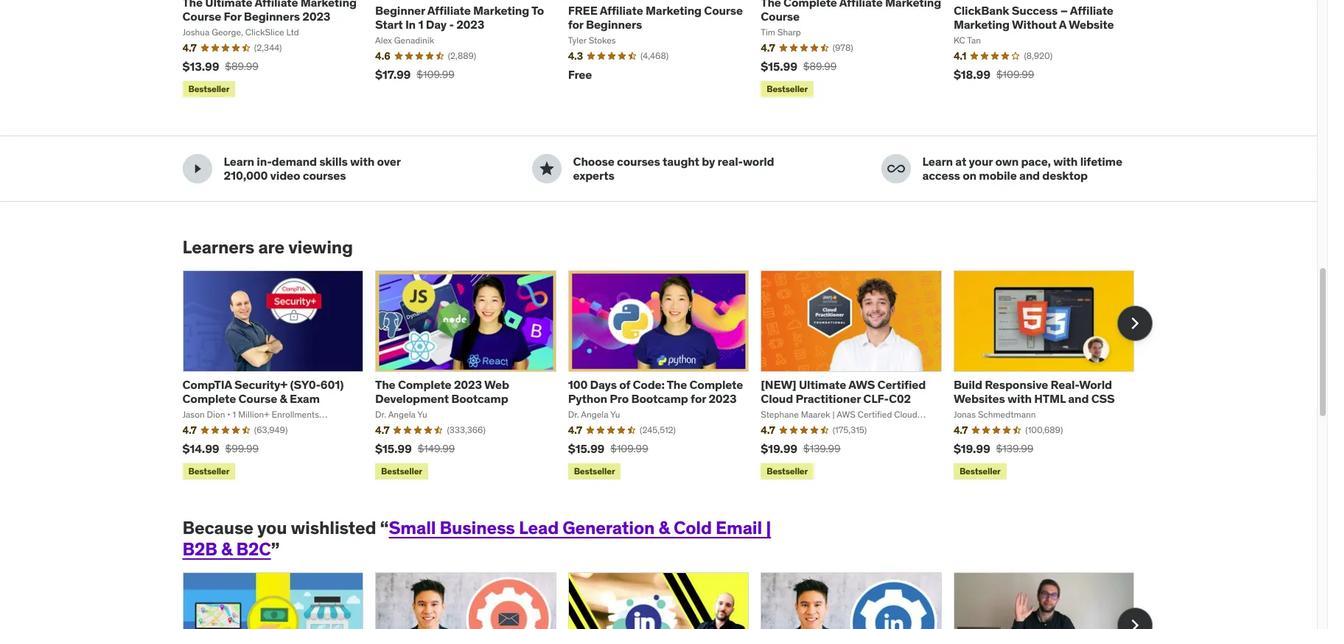 Task type: locate. For each thing, give the bounding box(es) containing it.
bootcamp right of
[[632, 392, 688, 406]]

real-
[[1051, 377, 1080, 392]]

0 horizontal spatial ultimate
[[205, 0, 252, 9]]

course inside free affiliate marketing course for beginners
[[704, 3, 743, 18]]

beginners
[[244, 9, 300, 23], [586, 17, 642, 32]]

and left 'css'
[[1069, 392, 1089, 406]]

210,000
[[224, 168, 268, 183]]

security+
[[234, 377, 288, 392]]

2023
[[302, 9, 331, 23], [457, 17, 485, 32], [454, 377, 482, 392], [709, 392, 737, 406]]

marketing inside the beginner affiliate marketing to start in 1 day - 2023
[[473, 3, 529, 18]]

complete inside "the complete affiliate marketing course"
[[784, 0, 837, 9]]

medium image for choose
[[538, 160, 556, 178]]

learn for learn at your own pace, with lifetime access on mobile and desktop
[[923, 154, 953, 169]]

to
[[532, 3, 544, 18]]

affiliate
[[255, 0, 298, 9], [840, 0, 883, 9], [427, 3, 471, 18], [600, 3, 643, 18], [1071, 3, 1114, 18]]

your
[[969, 154, 993, 169]]

ultimate for for
[[205, 0, 252, 9]]

courses left taught
[[617, 154, 660, 169]]

with inside learn at your own pace, with lifetime access on mobile and desktop
[[1054, 154, 1078, 169]]

2023 left cloud
[[709, 392, 737, 406]]

& inside comptia security+ (sy0-601) complete course & exam
[[280, 392, 287, 406]]

0 horizontal spatial &
[[221, 538, 232, 561]]

1 horizontal spatial medium image
[[887, 160, 905, 178]]

b2b
[[182, 538, 217, 561]]

2023 left start
[[302, 9, 331, 23]]

build responsive real-world websites with html and css link
[[954, 377, 1115, 406]]

clickbank
[[954, 3, 1010, 18]]

html
[[1035, 392, 1066, 406]]

courses right video
[[303, 168, 346, 183]]

next image for because you wishlisted "
[[1123, 614, 1147, 630]]

0 vertical spatial for
[[568, 17, 584, 32]]

bootcamp
[[451, 392, 508, 406], [632, 392, 688, 406]]

2 bootcamp from the left
[[632, 392, 688, 406]]

marketing inside "the complete affiliate marketing course"
[[886, 0, 942, 9]]

1 vertical spatial ultimate
[[799, 377, 847, 392]]

website
[[1069, 17, 1114, 32]]

0 horizontal spatial bootcamp
[[451, 392, 508, 406]]

world
[[1080, 377, 1113, 392]]

1 next image from the top
[[1123, 312, 1147, 335]]

1 horizontal spatial for
[[691, 392, 706, 406]]

0 horizontal spatial for
[[568, 17, 584, 32]]

in
[[406, 17, 416, 32]]

demand
[[272, 154, 317, 169]]

2 medium image from the left
[[887, 160, 905, 178]]

1 vertical spatial carousel element
[[182, 573, 1153, 630]]

certified
[[878, 377, 926, 392]]

2 carousel element from the top
[[182, 573, 1153, 630]]

small business lead generation & cold email | b2b & b2c link
[[182, 517, 771, 561]]

with
[[350, 154, 375, 169], [1054, 154, 1078, 169], [1008, 392, 1032, 406]]

with inside build responsive real-world websites with html and css
[[1008, 392, 1032, 406]]

are
[[258, 236, 285, 259]]

complete
[[784, 0, 837, 9], [398, 377, 452, 392], [690, 377, 743, 392], [182, 392, 236, 406]]

for right code:
[[691, 392, 706, 406]]

medium image
[[538, 160, 556, 178], [887, 160, 905, 178]]

experts
[[573, 168, 615, 183]]

1 carousel element from the top
[[182, 270, 1153, 483]]

medium image left access
[[887, 160, 905, 178]]

carousel element containing comptia security+ (sy0-601) complete course & exam
[[182, 270, 1153, 483]]

the ultimate affiliate marketing course for beginners 2023
[[182, 0, 357, 23]]

&
[[280, 392, 287, 406], [659, 517, 670, 540], [221, 538, 232, 561]]

0 horizontal spatial and
[[1020, 168, 1040, 183]]

1 medium image from the left
[[538, 160, 556, 178]]

beginners inside free affiliate marketing course for beginners
[[586, 17, 642, 32]]

for
[[568, 17, 584, 32], [691, 392, 706, 406]]

1 horizontal spatial beginners
[[586, 17, 642, 32]]

0 vertical spatial next image
[[1123, 312, 1147, 335]]

course inside comptia security+ (sy0-601) complete course & exam
[[239, 392, 277, 406]]

0 horizontal spatial courses
[[303, 168, 346, 183]]

2023 right -
[[457, 17, 485, 32]]

affiliate inside clickbank success – affiliate marketing without a website
[[1071, 3, 1114, 18]]

because
[[182, 517, 253, 540]]

python
[[568, 392, 608, 406]]

lifetime
[[1081, 154, 1123, 169]]

days
[[590, 377, 617, 392]]

0 vertical spatial and
[[1020, 168, 1040, 183]]

"
[[380, 517, 389, 540]]

and right own
[[1020, 168, 1040, 183]]

with left over
[[350, 154, 375, 169]]

1 horizontal spatial bootcamp
[[632, 392, 688, 406]]

medium image left the experts
[[538, 160, 556, 178]]

learn left in-
[[224, 154, 254, 169]]

lead
[[519, 517, 559, 540]]

aws
[[849, 377, 875, 392]]

the complete 2023 web development bootcamp
[[375, 377, 509, 406]]

day
[[426, 17, 447, 32]]

build
[[954, 377, 983, 392]]

carousel element
[[182, 270, 1153, 483], [182, 573, 1153, 630]]

1 horizontal spatial and
[[1069, 392, 1089, 406]]

learn left at
[[923, 154, 953, 169]]

"
[[271, 538, 280, 561]]

viewing
[[288, 236, 353, 259]]

0 vertical spatial carousel element
[[182, 270, 1153, 483]]

1 learn from the left
[[224, 154, 254, 169]]

1 vertical spatial for
[[691, 392, 706, 406]]

2 next image from the top
[[1123, 614, 1147, 630]]

|
[[766, 517, 771, 540]]

in-
[[257, 154, 272, 169]]

the inside "the ultimate affiliate marketing course for beginners 2023"
[[182, 0, 203, 9]]

the inside "the complete affiliate marketing course"
[[761, 0, 781, 9]]

ultimate for practitioner
[[799, 377, 847, 392]]

on
[[963, 168, 977, 183]]

1 horizontal spatial courses
[[617, 154, 660, 169]]

1 horizontal spatial with
[[1008, 392, 1032, 406]]

0 horizontal spatial medium image
[[538, 160, 556, 178]]

medium image
[[188, 160, 206, 178]]

free affiliate marketing course for beginners link
[[568, 3, 743, 32]]

1 vertical spatial and
[[1069, 392, 1089, 406]]

0 horizontal spatial beginners
[[244, 9, 300, 23]]

0 vertical spatial ultimate
[[205, 0, 252, 9]]

for inside free affiliate marketing course for beginners
[[568, 17, 584, 32]]

1 horizontal spatial ultimate
[[799, 377, 847, 392]]

& left 'cold'
[[659, 517, 670, 540]]

1 bootcamp from the left
[[451, 392, 508, 406]]

1 horizontal spatial learn
[[923, 154, 953, 169]]

1 vertical spatial next image
[[1123, 614, 1147, 630]]

by
[[702, 154, 715, 169]]

business
[[440, 517, 515, 540]]

you
[[257, 517, 287, 540]]

for right to
[[568, 17, 584, 32]]

complete inside comptia security+ (sy0-601) complete course & exam
[[182, 392, 236, 406]]

with right pace,
[[1054, 154, 1078, 169]]

0 horizontal spatial learn
[[224, 154, 254, 169]]

for inside 100 days of code: the complete python pro bootcamp for 2023
[[691, 392, 706, 406]]

2023 left web
[[454, 377, 482, 392]]

ultimate inside "the ultimate affiliate marketing course for beginners 2023"
[[205, 0, 252, 9]]

& left the b2c
[[221, 538, 232, 561]]

learn inside learn in-demand skills with over 210,000 video courses
[[224, 154, 254, 169]]

next image
[[1123, 312, 1147, 335], [1123, 614, 1147, 630]]

marketing inside clickbank success – affiliate marketing without a website
[[954, 17, 1010, 32]]

responsive
[[985, 377, 1049, 392]]

1 horizontal spatial &
[[280, 392, 287, 406]]

ultimate inside [new] ultimate aws certified cloud practitioner clf-c02
[[799, 377, 847, 392]]

with for learn at your own pace, with lifetime access on mobile and desktop
[[1054, 154, 1078, 169]]

start
[[375, 17, 403, 32]]

2 learn from the left
[[923, 154, 953, 169]]

marketing inside free affiliate marketing course for beginners
[[646, 3, 702, 18]]

0 horizontal spatial with
[[350, 154, 375, 169]]

2 horizontal spatial with
[[1054, 154, 1078, 169]]

marketing
[[301, 0, 357, 9], [886, 0, 942, 9], [473, 3, 529, 18], [646, 3, 702, 18], [954, 17, 1010, 32]]

& left "exam"
[[280, 392, 287, 406]]

bootcamp inside 100 days of code: the complete python pro bootcamp for 2023
[[632, 392, 688, 406]]

course inside "the complete affiliate marketing course"
[[761, 9, 800, 23]]

the
[[182, 0, 203, 9], [761, 0, 781, 9], [375, 377, 396, 392], [667, 377, 687, 392]]

the inside the complete 2023 web development bootcamp
[[375, 377, 396, 392]]

and
[[1020, 168, 1040, 183], [1069, 392, 1089, 406]]

with left html
[[1008, 392, 1032, 406]]

course
[[704, 3, 743, 18], [182, 9, 221, 23], [761, 9, 800, 23], [239, 392, 277, 406]]

2023 inside "the ultimate affiliate marketing course for beginners 2023"
[[302, 9, 331, 23]]

free affiliate marketing course for beginners
[[568, 3, 743, 32]]

bootcamp right development
[[451, 392, 508, 406]]

beginners inside "the ultimate affiliate marketing course for beginners 2023"
[[244, 9, 300, 23]]

courses
[[617, 154, 660, 169], [303, 168, 346, 183]]

learn inside learn at your own pace, with lifetime access on mobile and desktop
[[923, 154, 953, 169]]



Task type: describe. For each thing, give the bounding box(es) containing it.
c02
[[889, 392, 911, 406]]

own
[[996, 154, 1019, 169]]

[new]
[[761, 377, 797, 392]]

cloud
[[761, 392, 793, 406]]

bootcamp inside the complete 2023 web development bootcamp
[[451, 392, 508, 406]]

mobile
[[979, 168, 1017, 183]]

course inside "the ultimate affiliate marketing course for beginners 2023"
[[182, 9, 221, 23]]

free
[[568, 3, 598, 18]]

clickbank success – affiliate marketing without a website link
[[954, 3, 1114, 32]]

skills
[[319, 154, 348, 169]]

learn in-demand skills with over 210,000 video courses
[[224, 154, 401, 183]]

affiliate inside "the complete affiliate marketing course"
[[840, 0, 883, 9]]

wishlisted
[[291, 517, 376, 540]]

success
[[1012, 3, 1058, 18]]

comptia security+ (sy0-601) complete course & exam link
[[182, 377, 344, 406]]

2 horizontal spatial &
[[659, 517, 670, 540]]

because you wishlisted "
[[182, 517, 389, 540]]

medium image for learn
[[887, 160, 905, 178]]

exam
[[290, 392, 320, 406]]

video
[[270, 168, 300, 183]]

marketing inside "the ultimate affiliate marketing course for beginners 2023"
[[301, 0, 357, 9]]

courses inside learn in-demand skills with over 210,000 video courses
[[303, 168, 346, 183]]

small business lead generation & cold email | b2b & b2c
[[182, 517, 771, 561]]

practitioner
[[796, 392, 861, 406]]

choose courses taught by real-world experts
[[573, 154, 775, 183]]

carousel element for because you wishlisted "
[[182, 573, 1153, 630]]

choose
[[573, 154, 615, 169]]

100 days of code: the complete python pro bootcamp for 2023
[[568, 377, 743, 406]]

small
[[389, 517, 436, 540]]

at
[[956, 154, 967, 169]]

(sy0-
[[290, 377, 321, 392]]

with inside learn in-demand skills with over 210,000 video courses
[[350, 154, 375, 169]]

carousel element for learners are viewing
[[182, 270, 1153, 483]]

the ultimate affiliate marketing course for beginners 2023 link
[[182, 0, 357, 23]]

affiliate inside free affiliate marketing course for beginners
[[600, 3, 643, 18]]

websites
[[954, 392, 1005, 406]]

affiliate inside "the ultimate affiliate marketing course for beginners 2023"
[[255, 0, 298, 9]]

clf-
[[864, 392, 889, 406]]

courses inside choose courses taught by real-world experts
[[617, 154, 660, 169]]

the for the complete affiliate marketing course
[[761, 0, 781, 9]]

complete inside 100 days of code: the complete python pro bootcamp for 2023
[[690, 377, 743, 392]]

100
[[568, 377, 588, 392]]

development
[[375, 392, 449, 406]]

world
[[743, 154, 775, 169]]

complete inside the complete 2023 web development bootcamp
[[398, 377, 452, 392]]

build responsive real-world websites with html and css
[[954, 377, 1115, 406]]

learners
[[182, 236, 255, 259]]

-
[[449, 17, 454, 32]]

cold
[[674, 517, 712, 540]]

the complete affiliate marketing course
[[761, 0, 942, 23]]

the complete 2023 web development bootcamp link
[[375, 377, 509, 406]]

–
[[1061, 3, 1068, 18]]

learners are viewing
[[182, 236, 353, 259]]

code:
[[633, 377, 665, 392]]

real-
[[718, 154, 743, 169]]

comptia security+ (sy0-601) complete course & exam
[[182, 377, 344, 406]]

access
[[923, 168, 961, 183]]

next image for learners are viewing
[[1123, 312, 1147, 335]]

css
[[1092, 392, 1115, 406]]

the for the complete 2023 web development bootcamp
[[375, 377, 396, 392]]

web
[[484, 377, 509, 392]]

beginner
[[375, 3, 425, 18]]

pro
[[610, 392, 629, 406]]

the for the ultimate affiliate marketing course for beginners 2023
[[182, 0, 203, 9]]

of
[[619, 377, 631, 392]]

a
[[1059, 17, 1067, 32]]

the inside 100 days of code: the complete python pro bootcamp for 2023
[[667, 377, 687, 392]]

2023 inside 100 days of code: the complete python pro bootcamp for 2023
[[709, 392, 737, 406]]

email
[[716, 517, 762, 540]]

and inside learn at your own pace, with lifetime access on mobile and desktop
[[1020, 168, 1040, 183]]

for
[[224, 9, 241, 23]]

1
[[418, 17, 424, 32]]

clickbank success – affiliate marketing without a website
[[954, 3, 1114, 32]]

desktop
[[1043, 168, 1088, 183]]

beginner affiliate marketing to start in 1 day - 2023
[[375, 3, 544, 32]]

the complete affiliate marketing course link
[[761, 0, 942, 23]]

taught
[[663, 154, 700, 169]]

2023 inside the complete 2023 web development bootcamp
[[454, 377, 482, 392]]

learn for learn in-demand skills with over 210,000 video courses
[[224, 154, 254, 169]]

2023 inside the beginner affiliate marketing to start in 1 day - 2023
[[457, 17, 485, 32]]

b2c
[[236, 538, 271, 561]]

comptia
[[182, 377, 232, 392]]

generation
[[563, 517, 655, 540]]

pace,
[[1022, 154, 1051, 169]]

[new] ultimate aws certified cloud practitioner clf-c02
[[761, 377, 926, 406]]

601)
[[321, 377, 344, 392]]

over
[[377, 154, 401, 169]]

beginner affiliate marketing to start in 1 day - 2023 link
[[375, 3, 544, 32]]

[new] ultimate aws certified cloud practitioner clf-c02 link
[[761, 377, 926, 406]]

with for build responsive real-world websites with html and css
[[1008, 392, 1032, 406]]

affiliate inside the beginner affiliate marketing to start in 1 day - 2023
[[427, 3, 471, 18]]

and inside build responsive real-world websites with html and css
[[1069, 392, 1089, 406]]

learn at your own pace, with lifetime access on mobile and desktop
[[923, 154, 1123, 183]]



Task type: vqa. For each thing, say whether or not it's contained in the screenshot.
The for The Complete 2023 Web Development Bootcamp
yes



